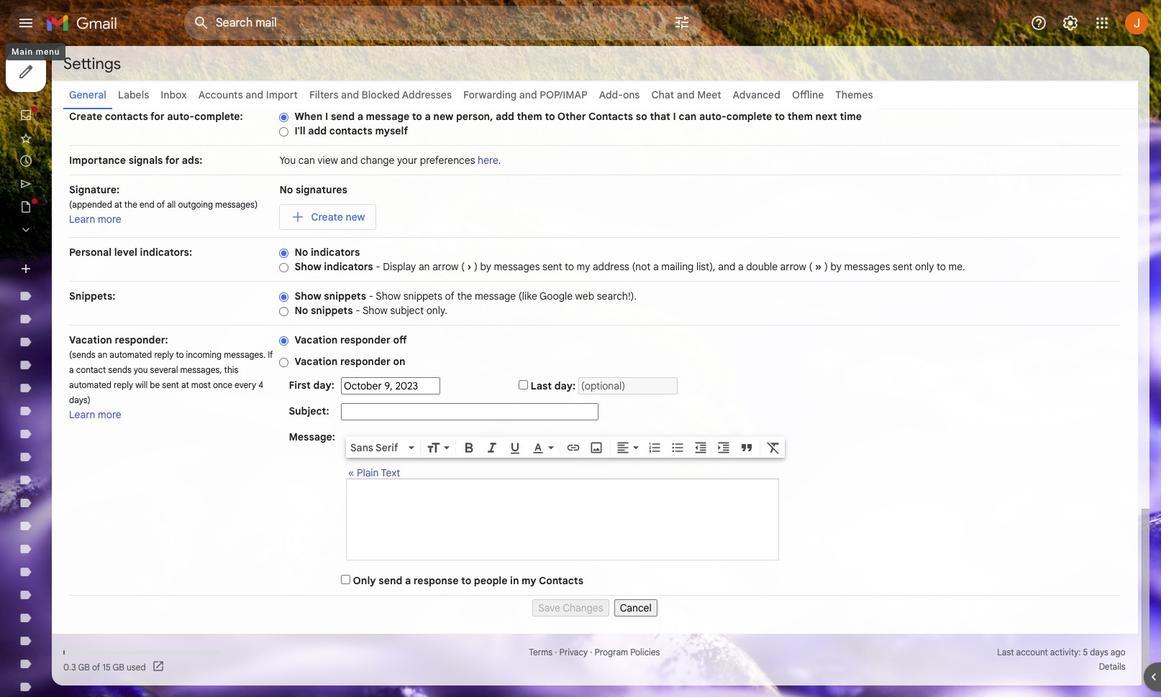 Task type: vqa. For each thing, say whether or not it's contained in the screenshot.
Pastries - Hi Kendall, I wanted to see if you picked up the pastries for the wedding tomorrow. Best, Mateo
no



Task type: describe. For each thing, give the bounding box(es) containing it.
on
[[393, 355, 405, 368]]

›
[[467, 260, 471, 273]]

2 ) from the left
[[824, 260, 828, 273]]

show right show indicators option
[[294, 260, 321, 273]]

to down addresses
[[412, 110, 422, 123]]

of for snippets
[[445, 290, 454, 303]]

blocked
[[362, 88, 400, 101]]

will
[[135, 380, 148, 391]]

changes
[[563, 602, 603, 615]]

offline
[[792, 88, 824, 101]]

Vacation responder off radio
[[279, 336, 289, 347]]

so
[[636, 110, 647, 123]]

person,
[[456, 110, 493, 123]]

inbox link
[[161, 88, 187, 101]]

only.
[[426, 304, 447, 317]]

show up no snippets - show subject only.
[[376, 290, 401, 303]]

a right (not
[[653, 260, 659, 273]]

Show indicators radio
[[279, 262, 289, 273]]

complete:
[[194, 110, 243, 123]]

snippets for show snippets of the message (like google web search!).
[[324, 290, 366, 303]]

end
[[140, 199, 154, 210]]

and right the view
[[340, 154, 358, 167]]

Only send a response to people in my Contacts checkbox
[[341, 575, 350, 585]]

and right the list),
[[718, 260, 735, 273]]

2 ( from the left
[[809, 260, 813, 273]]

all
[[167, 199, 176, 210]]

i'll
[[294, 124, 305, 137]]

vacation responder off
[[294, 334, 407, 347]]

vacation for vacation responder: (sends an automated reply to incoming messages. if a contact sends you several messages, this automated reply will be sent at most once every 4 days) learn more
[[69, 334, 112, 347]]

underline ‪(⌘u)‬ image
[[508, 442, 522, 456]]

used
[[127, 662, 146, 673]]

contact
[[76, 365, 106, 376]]

filters
[[309, 88, 338, 101]]

program
[[595, 647, 628, 658]]

themes link
[[835, 88, 873, 101]]

chat
[[651, 88, 674, 101]]

forwarding
[[463, 88, 517, 101]]

to inside vacation responder: (sends an automated reply to incoming messages. if a contact sends you several messages, this automated reply will be sent at most once every 4 days) learn more
[[176, 350, 184, 360]]

filters and blocked addresses link
[[309, 88, 452, 101]]

incoming
[[186, 350, 222, 360]]

more inside vacation responder: (sends an automated reply to incoming messages. if a contact sends you several messages, this automated reply will be sent at most once every 4 days) learn more
[[98, 409, 121, 422]]

cancel button
[[614, 600, 657, 617]]

remove formatting ‪(⌘\)‬ image
[[766, 441, 780, 455]]

0 vertical spatial add
[[496, 110, 514, 123]]

I'll add contacts myself radio
[[279, 126, 289, 137]]

- for display an arrow (
[[376, 260, 380, 273]]

no for no signatures
[[279, 183, 293, 196]]

learn more link for more
[[69, 213, 121, 226]]

»
[[815, 260, 822, 273]]

1 horizontal spatial can
[[679, 110, 697, 123]]

terms · privacy · program policies
[[529, 647, 660, 658]]

1 vertical spatial contacts
[[329, 124, 373, 137]]

off
[[393, 334, 407, 347]]

formatting options toolbar
[[346, 437, 785, 458]]

this
[[224, 365, 238, 376]]

1 horizontal spatial sent
[[542, 260, 562, 273]]

no indicators
[[294, 246, 360, 259]]

indicators:
[[140, 246, 192, 259]]

gmail image
[[46, 9, 124, 37]]

- for show snippets of the message (like google web search!).
[[369, 290, 373, 303]]

0 vertical spatial new
[[433, 110, 453, 123]]

learn inside vacation responder: (sends an automated reply to incoming messages. if a contact sends you several messages, this automated reply will be sent at most once every 4 days) learn more
[[69, 409, 95, 422]]

1 them from the left
[[517, 110, 542, 123]]

2 i from the left
[[673, 110, 676, 123]]

to right complete
[[775, 110, 785, 123]]

terms link
[[529, 647, 553, 658]]

show indicators - display an arrow ( › ) by messages sent to my address (not a mailing list), and a double arrow ( » ) by messages sent only to me.
[[294, 260, 965, 273]]

you
[[279, 154, 296, 167]]

only send a response to people in my contacts
[[353, 575, 584, 588]]

2 vertical spatial no
[[294, 304, 308, 317]]

and for accounts
[[246, 88, 263, 101]]

advanced link
[[733, 88, 780, 101]]

messages,
[[180, 365, 222, 376]]

create new
[[311, 211, 365, 224]]

follow link to manage storage image
[[152, 660, 166, 675]]

last for last day:
[[531, 380, 552, 393]]

labels link
[[118, 88, 149, 101]]

insert image image
[[589, 441, 604, 455]]

vacation for vacation responder off
[[294, 334, 338, 347]]

1 ( from the left
[[461, 260, 465, 273]]

in
[[510, 575, 519, 588]]

list),
[[696, 260, 716, 273]]

new inside button
[[346, 211, 365, 224]]

1 gb from the left
[[78, 662, 90, 673]]

(not
[[632, 260, 651, 273]]

addresses
[[402, 88, 452, 101]]

import
[[266, 88, 298, 101]]

create for create contacts for auto-complete:
[[69, 110, 102, 123]]

sans serif option
[[347, 441, 406, 455]]

if
[[268, 350, 273, 360]]

subject:
[[289, 405, 329, 418]]

1 vertical spatial automated
[[69, 380, 112, 391]]

when i send a message to a new person, add them to other contacts so that i can auto-complete to them next time
[[294, 110, 862, 123]]

main
[[12, 47, 33, 57]]

for for signals
[[165, 154, 179, 167]]

1 vertical spatial my
[[522, 575, 536, 588]]

outgoing
[[178, 199, 213, 210]]

account
[[1016, 647, 1048, 658]]

add-
[[599, 88, 623, 101]]

day: for last day:
[[554, 380, 576, 393]]

cancel
[[620, 602, 652, 615]]

bulleted list ‪(⌘⇧8)‬ image
[[670, 441, 685, 455]]

2 messages from the left
[[844, 260, 890, 273]]

your
[[397, 154, 417, 167]]

2 · from the left
[[590, 647, 592, 658]]

only
[[353, 575, 376, 588]]

forwarding and pop/imap
[[463, 88, 588, 101]]

policies
[[630, 647, 660, 658]]

general
[[69, 88, 106, 101]]

you can view and change your preferences here .
[[279, 154, 501, 167]]

« plain text
[[348, 467, 400, 480]]

details link
[[1099, 662, 1125, 673]]

offline link
[[792, 88, 824, 101]]

0 vertical spatial contacts
[[105, 110, 148, 123]]

themes
[[835, 88, 873, 101]]

personal
[[69, 246, 112, 259]]

1 by from the left
[[480, 260, 491, 273]]

vacation responder on
[[294, 355, 405, 368]]

2 gb from the left
[[113, 662, 124, 673]]

responder:
[[115, 334, 168, 347]]

4
[[258, 380, 263, 391]]

0 horizontal spatial add
[[308, 124, 327, 137]]

vacation responder: (sends an automated reply to incoming messages. if a contact sends you several messages, this automated reply will be sent at most once every 4 days) learn more
[[69, 334, 273, 422]]

0 vertical spatial send
[[331, 110, 355, 123]]

snippets for show subject only.
[[311, 304, 353, 317]]

save changes button
[[533, 600, 609, 617]]

ago
[[1111, 647, 1125, 658]]

sent inside vacation responder: (sends an automated reply to incoming messages. if a contact sends you several messages, this automated reply will be sent at most once every 4 days) learn more
[[162, 380, 179, 391]]

footer containing terms
[[52, 646, 1138, 675]]

day: for first day:
[[313, 379, 334, 392]]

1 auto- from the left
[[167, 110, 194, 123]]

0 vertical spatial message
[[366, 110, 409, 123]]

1 vertical spatial contacts
[[539, 575, 584, 588]]

15
[[102, 662, 111, 673]]

first
[[289, 379, 311, 392]]

1 i from the left
[[325, 110, 328, 123]]

advanced
[[733, 88, 780, 101]]

here
[[478, 154, 498, 167]]

2 by from the left
[[831, 260, 842, 273]]

several
[[150, 365, 178, 376]]

last for last account activity: 5 days ago details
[[997, 647, 1014, 658]]

Vacation responder on radio
[[279, 357, 289, 368]]

support image
[[1030, 14, 1047, 32]]

indent more ‪(⌘])‬ image
[[716, 441, 731, 455]]

an inside vacation responder: (sends an automated reply to incoming messages. if a contact sends you several messages, this automated reply will be sent at most once every 4 days) learn more
[[98, 350, 107, 360]]

labels
[[118, 88, 149, 101]]

Last day: text field
[[578, 378, 677, 395]]

indicators for no
[[311, 246, 360, 259]]

only
[[915, 260, 934, 273]]

0 horizontal spatial of
[[92, 662, 100, 673]]

to left people
[[461, 575, 471, 588]]

learn more link for a
[[69, 409, 121, 422]]

responder for on
[[340, 355, 391, 368]]

sans
[[350, 442, 373, 454]]

No snippets radio
[[279, 306, 289, 317]]

1 messages from the left
[[494, 260, 540, 273]]

2 horizontal spatial sent
[[893, 260, 913, 273]]

change
[[360, 154, 394, 167]]

the inside signature: (appended at the end of all outgoing messages) learn more
[[124, 199, 137, 210]]

no for no indicators
[[294, 246, 308, 259]]



Task type: locate. For each thing, give the bounding box(es) containing it.
ons
[[623, 88, 640, 101]]

1 horizontal spatial gb
[[113, 662, 124, 673]]

people
[[474, 575, 507, 588]]

quote ‪(⌘⇧9)‬ image
[[739, 441, 754, 455]]

arrow left "»"
[[780, 260, 806, 273]]

0 vertical spatial responder
[[340, 334, 391, 347]]

to up several
[[176, 350, 184, 360]]

settings
[[63, 54, 121, 73]]

at left most
[[181, 380, 189, 391]]

vacation for vacation responder on
[[294, 355, 338, 368]]

0 horizontal spatial gb
[[78, 662, 90, 673]]

Subject text field
[[341, 404, 598, 421]]

and
[[246, 88, 263, 101], [341, 88, 359, 101], [519, 88, 537, 101], [677, 88, 695, 101], [340, 154, 358, 167], [718, 260, 735, 273]]

) right "»"
[[824, 260, 828, 273]]

can right you
[[298, 154, 315, 167]]

link ‪(⌘k)‬ image
[[566, 441, 581, 455]]

details
[[1099, 662, 1125, 673]]

responder down the vacation responder off
[[340, 355, 391, 368]]

send up i'll add contacts myself
[[331, 110, 355, 123]]

importance
[[69, 154, 126, 167]]

add down forwarding
[[496, 110, 514, 123]]

0 horizontal spatial )
[[474, 260, 478, 273]]

once
[[213, 380, 232, 391]]

1 horizontal spatial my
[[577, 260, 590, 273]]

create for create new
[[311, 211, 343, 224]]

0 vertical spatial learn more link
[[69, 213, 121, 226]]

- up the vacation responder off
[[356, 304, 360, 317]]

1 horizontal spatial create
[[311, 211, 343, 224]]

No indicators radio
[[279, 248, 289, 259]]

When I send a message to a new person, add them to Other Contacts so that I can auto-complete to them next time radio
[[279, 112, 289, 123]]

- up no snippets - show subject only.
[[369, 290, 373, 303]]

0 horizontal spatial message
[[366, 110, 409, 123]]

new down signatures
[[346, 211, 365, 224]]

1 vertical spatial create
[[311, 211, 343, 224]]

at right "(appended"
[[114, 199, 122, 210]]

1 horizontal spatial reply
[[154, 350, 174, 360]]

0 horizontal spatial day:
[[313, 379, 334, 392]]

snippets up no snippets - show subject only.
[[324, 290, 366, 303]]

the left end
[[124, 199, 137, 210]]

1 vertical spatial new
[[346, 211, 365, 224]]

0 vertical spatial contacts
[[588, 110, 633, 123]]

of inside signature: (appended at the end of all outgoing messages) learn more
[[157, 199, 165, 210]]

1 vertical spatial of
[[445, 290, 454, 303]]

0 horizontal spatial for
[[150, 110, 164, 123]]

and for chat
[[677, 88, 695, 101]]

0 vertical spatial an
[[419, 260, 430, 273]]

snippets up the vacation responder off
[[311, 304, 353, 317]]

send
[[331, 110, 355, 123], [379, 575, 402, 588]]

preferences
[[420, 154, 475, 167]]

1 responder from the top
[[340, 334, 391, 347]]

1 horizontal spatial day:
[[554, 380, 576, 393]]

0 horizontal spatial by
[[480, 260, 491, 273]]

learn more link
[[69, 213, 121, 226], [69, 409, 121, 422]]

1 horizontal spatial the
[[457, 290, 472, 303]]

time
[[840, 110, 862, 123]]

Last day: checkbox
[[519, 381, 528, 390]]

2 them from the left
[[787, 110, 813, 123]]

responder
[[340, 334, 391, 347], [340, 355, 391, 368]]

mailing
[[661, 260, 694, 273]]

double
[[746, 260, 778, 273]]

1 vertical spatial send
[[379, 575, 402, 588]]

and right chat
[[677, 88, 695, 101]]

2 vertical spatial of
[[92, 662, 100, 673]]

1 horizontal spatial arrow
[[780, 260, 806, 273]]

no down you
[[279, 183, 293, 196]]

indicators down create new
[[311, 246, 360, 259]]

.
[[498, 154, 501, 167]]

1 vertical spatial more
[[98, 409, 121, 422]]

a down addresses
[[425, 110, 431, 123]]

day: right first
[[313, 379, 334, 392]]

First day: text field
[[341, 378, 440, 395]]

navigation
[[0, 46, 173, 698], [69, 596, 1121, 617]]

a left the double
[[738, 260, 744, 273]]

0 horizontal spatial -
[[356, 304, 360, 317]]

sends
[[108, 365, 131, 376]]

contacts up the view
[[329, 124, 373, 137]]

auto- down the meet
[[699, 110, 726, 123]]

indicators for show
[[324, 260, 373, 273]]

at inside vacation responder: (sends an automated reply to incoming messages. if a contact sends you several messages, this automated reply will be sent at most once every 4 days) learn more
[[181, 380, 189, 391]]

message up myself
[[366, 110, 409, 123]]

learn inside signature: (appended at the end of all outgoing messages) learn more
[[69, 213, 95, 226]]

to up google at the left
[[565, 260, 574, 273]]

1 vertical spatial add
[[308, 124, 327, 137]]

1 horizontal spatial -
[[369, 290, 373, 303]]

2 learn from the top
[[69, 409, 95, 422]]

1 horizontal spatial add
[[496, 110, 514, 123]]

create inside create new button
[[311, 211, 343, 224]]

5
[[1083, 647, 1088, 658]]

signature:
[[69, 183, 120, 196]]

no right no snippets radio
[[294, 304, 308, 317]]

no snippets - show subject only.
[[294, 304, 447, 317]]

more inside signature: (appended at the end of all outgoing messages) learn more
[[98, 213, 121, 226]]

signals
[[129, 154, 163, 167]]

an right display
[[419, 260, 430, 273]]

no right no indicators option
[[294, 246, 308, 259]]

1 horizontal spatial )
[[824, 260, 828, 273]]

display
[[383, 260, 416, 273]]

0 horizontal spatial ·
[[555, 647, 557, 658]]

1 vertical spatial message
[[475, 290, 516, 303]]

the
[[124, 199, 137, 210], [457, 290, 472, 303]]

vacation inside vacation responder: (sends an automated reply to incoming messages. if a contact sends you several messages, this automated reply will be sent at most once every 4 days) learn more
[[69, 334, 112, 347]]

0 vertical spatial last
[[531, 380, 552, 393]]

filters and blocked addresses
[[309, 88, 452, 101]]

program policies link
[[595, 647, 660, 658]]

( left ›
[[461, 260, 465, 273]]

last inside last account activity: 5 days ago details
[[997, 647, 1014, 658]]

footer
[[52, 646, 1138, 675]]

0 horizontal spatial them
[[517, 110, 542, 123]]

0 horizontal spatial sent
[[162, 380, 179, 391]]

0 horizontal spatial messages
[[494, 260, 540, 273]]

0 horizontal spatial can
[[298, 154, 315, 167]]

to left the other on the top of page
[[545, 110, 555, 123]]

0 horizontal spatial my
[[522, 575, 536, 588]]

0 horizontal spatial send
[[331, 110, 355, 123]]

- left display
[[376, 260, 380, 273]]

0 horizontal spatial at
[[114, 199, 122, 210]]

vacation right the vacation responder off option on the top of page
[[294, 334, 338, 347]]

1 horizontal spatial (
[[809, 260, 813, 273]]

1 vertical spatial responder
[[340, 355, 391, 368]]

·
[[555, 647, 557, 658], [590, 647, 592, 658]]

by right ›
[[480, 260, 491, 273]]

automated
[[110, 350, 152, 360], [69, 380, 112, 391]]

1 horizontal spatial messages
[[844, 260, 890, 273]]

accounts
[[198, 88, 243, 101]]

· right terms link
[[555, 647, 557, 658]]

1 vertical spatial an
[[98, 350, 107, 360]]

0.3 gb of 15 gb used
[[63, 662, 146, 673]]

0 vertical spatial my
[[577, 260, 590, 273]]

serif
[[376, 442, 398, 454]]

indicators down the no indicators
[[324, 260, 373, 273]]

0 horizontal spatial i
[[325, 110, 328, 123]]

web
[[575, 290, 594, 303]]

a up i'll add contacts myself
[[357, 110, 363, 123]]

of for end
[[157, 199, 165, 210]]

an up contact
[[98, 350, 107, 360]]

them down forwarding and pop/imap link
[[517, 110, 542, 123]]

more
[[98, 213, 121, 226], [98, 409, 121, 422]]

auto- down the inbox "link"
[[167, 110, 194, 123]]

1 · from the left
[[555, 647, 557, 658]]

0 vertical spatial of
[[157, 199, 165, 210]]

numbered list ‪(⌘⇧7)‬ image
[[647, 441, 662, 455]]

1 horizontal spatial an
[[419, 260, 430, 273]]

italic ‪(⌘i)‬ image
[[485, 441, 499, 455]]

reply up several
[[154, 350, 174, 360]]

show snippets - show snippets of the message (like google web search!).
[[294, 290, 637, 303]]

by
[[480, 260, 491, 273], [831, 260, 842, 273]]

message
[[366, 110, 409, 123], [475, 290, 516, 303]]

of left "all"
[[157, 199, 165, 210]]

messages.
[[224, 350, 266, 360]]

· right privacy link
[[590, 647, 592, 658]]

0 vertical spatial for
[[150, 110, 164, 123]]

- for show subject only.
[[356, 304, 360, 317]]

at inside signature: (appended at the end of all outgoing messages) learn more
[[114, 199, 122, 210]]

1 horizontal spatial i
[[673, 110, 676, 123]]

gb right 0.3 at the left bottom
[[78, 662, 90, 673]]

last day:
[[531, 380, 576, 393]]

an
[[419, 260, 430, 273], [98, 350, 107, 360]]

1 vertical spatial learn
[[69, 409, 95, 422]]

sent up google at the left
[[542, 260, 562, 273]]

0 vertical spatial reply
[[154, 350, 174, 360]]

1 horizontal spatial for
[[165, 154, 179, 167]]

1 horizontal spatial message
[[475, 290, 516, 303]]

sent right be
[[162, 380, 179, 391]]

sent
[[542, 260, 562, 273], [893, 260, 913, 273], [162, 380, 179, 391]]

0 vertical spatial create
[[69, 110, 102, 123]]

1 horizontal spatial auto-
[[699, 110, 726, 123]]

add down the when
[[308, 124, 327, 137]]

learn more link down days)
[[69, 409, 121, 422]]

no
[[279, 183, 293, 196], [294, 246, 308, 259], [294, 304, 308, 317]]

for down 'inbox'
[[150, 110, 164, 123]]

and left the import
[[246, 88, 263, 101]]

0 vertical spatial learn
[[69, 213, 95, 226]]

the down ›
[[457, 290, 472, 303]]

me.
[[949, 260, 965, 273]]

1 horizontal spatial them
[[787, 110, 813, 123]]

signatures
[[296, 183, 347, 196]]

2 more from the top
[[98, 409, 121, 422]]

1 vertical spatial last
[[997, 647, 1014, 658]]

chat and meet link
[[651, 88, 721, 101]]

can down chat and meet link
[[679, 110, 697, 123]]

last right fixed end date option
[[531, 380, 552, 393]]

0 horizontal spatial the
[[124, 199, 137, 210]]

2 horizontal spatial -
[[376, 260, 380, 273]]

1 horizontal spatial ·
[[590, 647, 592, 658]]

forwarding and pop/imap link
[[463, 88, 588, 101]]

navigation containing save changes
[[69, 596, 1121, 617]]

responder up vacation responder on
[[340, 334, 391, 347]]

them down offline link
[[787, 110, 813, 123]]

2 learn more link from the top
[[69, 409, 121, 422]]

1 horizontal spatial contacts
[[588, 110, 633, 123]]

create down signatures
[[311, 211, 343, 224]]

1 more from the top
[[98, 213, 121, 226]]

learn down "(appended"
[[69, 213, 95, 226]]

0 horizontal spatial create
[[69, 110, 102, 123]]

privacy
[[559, 647, 588, 658]]

new down addresses
[[433, 110, 453, 123]]

Search mail text field
[[216, 16, 633, 30]]

inbox
[[161, 88, 187, 101]]

1 vertical spatial for
[[165, 154, 179, 167]]

create
[[69, 110, 102, 123], [311, 211, 343, 224]]

0 vertical spatial no
[[279, 183, 293, 196]]

1 horizontal spatial last
[[997, 647, 1014, 658]]

(sends
[[69, 350, 95, 360]]

main menu
[[12, 47, 60, 57]]

save changes
[[538, 602, 603, 615]]

snippets up only.
[[403, 290, 442, 303]]

vacation up first day:
[[294, 355, 338, 368]]

( left "»"
[[809, 260, 813, 273]]

contacts down labels
[[105, 110, 148, 123]]

0 vertical spatial at
[[114, 199, 122, 210]]

day:
[[313, 379, 334, 392], [554, 380, 576, 393]]

0 vertical spatial automated
[[110, 350, 152, 360]]

1 horizontal spatial contacts
[[329, 124, 373, 137]]

0 horizontal spatial new
[[346, 211, 365, 224]]

0 horizontal spatial contacts
[[539, 575, 584, 588]]

to left me.
[[937, 260, 946, 273]]

messages up (like
[[494, 260, 540, 273]]

privacy link
[[559, 647, 588, 658]]

create down general link at the top
[[69, 110, 102, 123]]

a down (sends
[[69, 365, 74, 376]]

2 responder from the top
[[340, 355, 391, 368]]

my
[[577, 260, 590, 273], [522, 575, 536, 588]]

save
[[538, 602, 560, 615]]

Vacation responder text field
[[347, 487, 778, 553]]

contacts
[[588, 110, 633, 123], [539, 575, 584, 588]]

when
[[294, 110, 323, 123]]

1 vertical spatial reply
[[114, 380, 133, 391]]

1 vertical spatial indicators
[[324, 260, 373, 273]]

and for filters
[[341, 88, 359, 101]]

and right "filters"
[[341, 88, 359, 101]]

messages right "»"
[[844, 260, 890, 273]]

automated up 'you'
[[110, 350, 152, 360]]

0 horizontal spatial arrow
[[432, 260, 459, 273]]

1 arrow from the left
[[432, 260, 459, 273]]

) right ›
[[474, 260, 478, 273]]

gb right 15
[[113, 662, 124, 673]]

0 vertical spatial can
[[679, 110, 697, 123]]

0 vertical spatial -
[[376, 260, 380, 273]]

indent less ‪(⌘[)‬ image
[[693, 441, 708, 455]]

ads:
[[182, 154, 202, 167]]

advanced search options image
[[668, 8, 696, 37]]

0 vertical spatial more
[[98, 213, 121, 226]]

1 vertical spatial the
[[457, 290, 472, 303]]

create new button
[[279, 204, 377, 230]]

of up only.
[[445, 290, 454, 303]]

contacts down add-
[[588, 110, 633, 123]]

main menu image
[[17, 14, 35, 32]]

show left "subject"
[[362, 304, 388, 317]]

chat and meet
[[651, 88, 721, 101]]

2 vertical spatial -
[[356, 304, 360, 317]]

1 vertical spatial at
[[181, 380, 189, 391]]

0 horizontal spatial auto-
[[167, 110, 194, 123]]

2 arrow from the left
[[780, 260, 806, 273]]

complete
[[726, 110, 772, 123]]

general link
[[69, 88, 106, 101]]

1 horizontal spatial by
[[831, 260, 842, 273]]

Show snippets radio
[[279, 292, 289, 303]]

1 horizontal spatial at
[[181, 380, 189, 391]]

personal level indicators:
[[69, 246, 192, 259]]

my left address
[[577, 260, 590, 273]]

google
[[540, 290, 573, 303]]

1 vertical spatial no
[[294, 246, 308, 259]]

by right "»"
[[831, 260, 842, 273]]

a left response
[[405, 575, 411, 588]]

bold ‪(⌘b)‬ image
[[462, 441, 476, 455]]

0 horizontal spatial reply
[[114, 380, 133, 391]]

create contacts for auto-complete:
[[69, 110, 243, 123]]

for left ads:
[[165, 154, 179, 167]]

1 learn from the top
[[69, 213, 95, 226]]

settings image
[[1062, 14, 1079, 32]]

None search field
[[184, 6, 702, 40]]

learn down days)
[[69, 409, 95, 422]]

i'll add contacts myself
[[294, 124, 408, 137]]

indicators
[[311, 246, 360, 259], [324, 260, 373, 273]]

i right that
[[673, 110, 676, 123]]

1 learn more link from the top
[[69, 213, 121, 226]]

last account activity: 5 days ago details
[[997, 647, 1125, 673]]

0 horizontal spatial last
[[531, 380, 552, 393]]

arrow left ›
[[432, 260, 459, 273]]

for for contacts
[[150, 110, 164, 123]]

level
[[114, 246, 137, 259]]

1 vertical spatial -
[[369, 290, 373, 303]]

2 auto- from the left
[[699, 110, 726, 123]]

days
[[1090, 647, 1108, 658]]

my right in
[[522, 575, 536, 588]]

and left pop/imap
[[519, 88, 537, 101]]

1 horizontal spatial new
[[433, 110, 453, 123]]

more down the 'sends'
[[98, 409, 121, 422]]

last left account
[[997, 647, 1014, 658]]

vacation up (sends
[[69, 334, 112, 347]]

responder for off
[[340, 334, 391, 347]]

sent left only
[[893, 260, 913, 273]]

more down "(appended"
[[98, 213, 121, 226]]

0 vertical spatial indicators
[[311, 246, 360, 259]]

terms
[[529, 647, 553, 658]]

reply down the 'sends'
[[114, 380, 133, 391]]

and for forwarding
[[519, 88, 537, 101]]

messages)
[[215, 199, 258, 210]]

message left (like
[[475, 290, 516, 303]]

show
[[294, 260, 321, 273], [294, 290, 321, 303], [376, 290, 401, 303], [362, 304, 388, 317]]

0 horizontal spatial contacts
[[105, 110, 148, 123]]

search mail image
[[188, 10, 214, 36]]

day: right fixed end date option
[[554, 380, 576, 393]]

send right only in the bottom of the page
[[379, 575, 402, 588]]

1 ) from the left
[[474, 260, 478, 273]]

automated down contact
[[69, 380, 112, 391]]

a inside vacation responder: (sends an automated reply to incoming messages. if a contact sends you several messages, this automated reply will be sent at most once every 4 days) learn more
[[69, 365, 74, 376]]

show right show snippets option
[[294, 290, 321, 303]]



